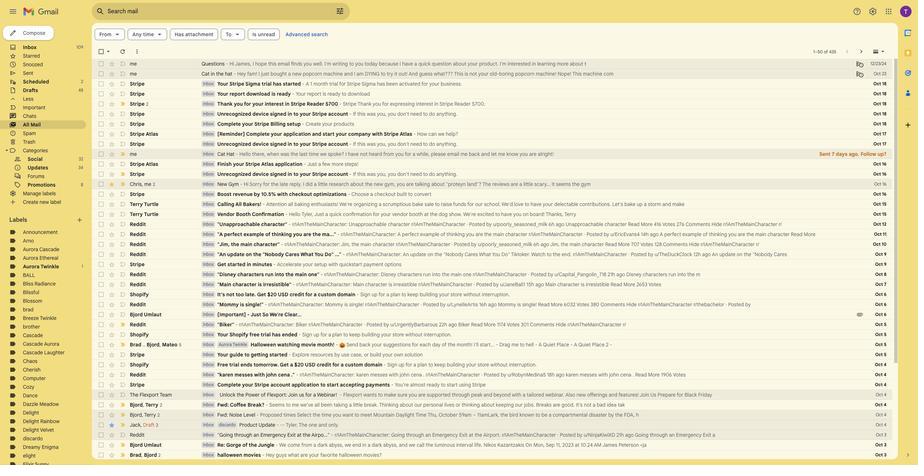 Task type: describe. For each thing, give the bounding box(es) containing it.
comments up u/theduckclock
[[663, 241, 688, 248]]

inbox inside the inbox [reminder] complete your application and start your company with stripe atlas - how can we help? ‌ ‌ ‌ ‌ ‌ ‌ ‌ ‌ ‌ ‌ ‌ ‌ ‌ ‌ ‌ ‌ ‌ ‌ ‌ ‌ ‌ ‌ ‌ ‌ ‌ ‌ ‌ ‌ ‌ ‌ ‌ ‌ ‌ ‌ ‌ ‌ ‌ ‌ ‌ ‌ ‌ ‌ ‌ ‌ ‌ ‌ ‌ ‌ ‌ ‌ ‌ ‌ ‌ ‌ ‌ ‌ ‌ ‌ ‌ ‌ ‌ ‌ ‌ ‌ ‌ ‌ ‌ ‌ ‌ ‌ ‌ ‌ ‌ ‌ ‌ ‌ ‌ ‌ ‌ ‌ ‌ ‌ ‌ ‌ ‌ ‌ ‌ ‌ ‌ ‌ ‌ ‌
[[203, 131, 214, 137]]

features!
[[619, 392, 639, 399]]

we right can
[[438, 131, 445, 137]]

talking
[[415, 181, 430, 188]]

is down u/capital_pangolin_718
[[581, 282, 585, 288]]

i up out!
[[400, 61, 401, 67]]

cascade up ethereal
[[39, 246, 59, 253]]

1 an from the left
[[403, 251, 409, 258]]

1 50 of 435
[[814, 49, 837, 54]]

we left the call at the bottom of the page
[[409, 442, 415, 449]]

r/iamthemaincharacter: down 'quickstart'
[[324, 272, 380, 278]]

toggle split pane mode image
[[872, 48, 880, 55]]

2 has scheduled message image from the top
[[857, 70, 864, 77]]

0 horizontal spatial $20
[[267, 292, 277, 298]]

please
[[431, 151, 446, 157]]

inbox inside inbox "a perfect example of thinking you are the ma..." - r/iamthemaincharacter: a perfect example of thinking you are the main character r/iamthemaincharacter · posted by u/ericevans4 14h ago a perfect example of thinking you are the main character read more
[[203, 232, 214, 237]]

inbox inside inbox free trial ends tomorrow. get a $20 usd credit for a custom domain - sign up for a plan to keep building your store without interruption. ﻿͏ ﻿͏ ﻿͏ ﻿͏ ﻿͏ ﻿͏ ﻿͏ ﻿͏ ﻿͏ ﻿͏ ﻿͏ ﻿͏ ﻿͏ ﻿͏ ﻿͏ ﻿͏ ﻿͏ ﻿͏ ﻿͏ ﻿͏ ﻿͏ ﻿͏ ﻿͏ ﻿͏ ﻿͏ ﻿͏ ﻿͏ ﻿͏ ﻿͏ ﻿͏ ﻿
[[203, 362, 214, 368]]

update
[[259, 422, 275, 429]]

only.
[[329, 422, 339, 429]]

0 vertical spatial credit
[[290, 292, 304, 298]]

1 join from the left
[[288, 392, 298, 399]]

[reminder]
[[217, 131, 245, 137]]

1 vertical spatial started
[[228, 262, 246, 268]]

1 for 1 50 of 435
[[814, 49, 815, 54]]

0 horizontal spatial domain
[[337, 292, 356, 298]]

storm
[[648, 201, 661, 208]]

bjord down draft
[[144, 452, 157, 459]]

r/iamthemaincharacter: up clear...
[[268, 302, 324, 308]]

2 vertical spatial just
[[251, 312, 261, 318]]

is left irresistible"
[[258, 282, 262, 288]]

25 row from the top
[[92, 300, 893, 310]]

, for inbox new gym - hi sorry for the late reply. i did a little research about the new gym, you are talking about "proteyn land"? the reviews are a little scary... it seems the gym
[[142, 181, 143, 187]]

inbox complete your stripe billing setup - create your products ‌ ‌ ‌ ‌ ‌ ‌ ‌ ‌ ‌ ‌ ‌ ‌ ‌ ‌ ‌ ‌ ‌ ‌ ‌ ‌ ‌ ‌ ‌ ‌ ‌ ‌ ‌ ‌ ‌ ‌ ‌ ‌ ‌ ‌ ‌ ‌ ‌ ‌ ‌ ‌ ‌ ‌ ‌ ‌ ‌ ‌ ‌ ‌ ‌ ‌ ‌ ‌ ‌ ‌ ‌ ‌ ‌ ‌ ‌ ‌ ‌ ‌ ‌ ‌ ‌ ‌ ‌ ‌ ‌ ‌ ‌ ‌ ‌ ‌ ‌ ‌ ‌ ‌ ‌ ‌ ‌ ‌ ‌ ‌ ‌ ‌ ‌ ‌ ‌ ‌
[[203, 121, 470, 127]]

0 horizontal spatial usd
[[278, 292, 289, 298]]

0 vertical spatial character"
[[261, 221, 287, 228]]

do for oct 16
[[429, 171, 435, 178]]

compose button
[[3, 26, 54, 40]]

39 row from the top
[[92, 441, 893, 451]]

· up inbox "mommy is single!" - r/iamthemaincharacter: mommy is single! r/iamthemaincharacter · posted by u/lynelleartis 16h ago mommy is single! read more 6032 votes 380 comments hide r/iamthemaincharacter r/thebachelor · posted by
[[474, 282, 475, 288]]

create inside row
[[306, 121, 321, 127]]

1 vertical spatial 6h
[[534, 241, 540, 248]]

1 bake from the left
[[412, 201, 423, 208]]

account up flexport:
[[271, 382, 290, 389]]

i left hope
[[253, 61, 254, 67]]

brad for ,
[[130, 452, 141, 459]]

1 horizontal spatial building
[[420, 292, 438, 298]]

1 umlaut from the top
[[144, 312, 162, 318]]

promotions
[[28, 182, 56, 188]]

0 horizontal spatial without
[[405, 332, 423, 338]]

labels navigation
[[0, 23, 92, 466]]

2 inside the stripe 2
[[146, 101, 148, 107]]

2 terry turtle from the top
[[130, 211, 159, 218]]

you, for oct 16
[[377, 171, 387, 178]]

was up heard in the left top of the page
[[367, 141, 376, 147]]

0 horizontal spatial email
[[278, 61, 290, 67]]

18 for stripe thank you for expressing interest in stripe reader s700. ‌ ‌ ‌ ‌ ‌ ‌ ‌ ‌ ‌ ‌ ‌ ‌ ‌ ‌ ‌ ‌ ‌ ‌ ‌ ‌ ‌ ‌ ‌ ‌ ‌ ‌ ‌ ‌ ‌ ‌ ‌ ‌ ‌ ‌ ‌ ‌ ‌ ‌ ‌ ‌ ‌ ‌ ‌ ‌ ‌ ‌ ‌ ‌ ‌ ‌ ‌ ‌ ‌ ‌ ‌ ‌ ‌ ‌ ‌ ‌ ‌ ‌ ‌ ‌ ‌ ‌ ‌ ‌ ‌
[[883, 101, 887, 107]]

2 bake from the left
[[625, 201, 636, 208]]

2 going from the left
[[635, 432, 649, 439]]

2 horizontal spatial ready
[[427, 382, 440, 389]]

i left just
[[259, 71, 260, 77]]

compartmental
[[553, 412, 588, 419]]

u/robynmedina5
[[508, 372, 546, 378]]

laughter
[[44, 350, 65, 356]]

inbox inside inbox "jim, the main character" - r/iamthemaincharacter: jim, the main character r/iamthemaincharacter · posted by u/poorly_seasoned_milk 6h ago jim, the main character read more 707 votes 128 comments hide r/iamthemaincharacter r/
[[203, 242, 214, 247]]

0 vertical spatial get
[[217, 262, 226, 268]]

2 vertical spatial sign
[[387, 362, 397, 368]]

for up resources
[[321, 332, 327, 338]]

32 row from the top
[[92, 370, 893, 380]]

2 vertical spatial interruption.
[[509, 362, 537, 368]]

1 horizontal spatial all
[[235, 201, 242, 208]]

and left let
[[481, 151, 490, 157]]

and down inbox complete your stripe billing setup - create your products ‌ ‌ ‌ ‌ ‌ ‌ ‌ ‌ ‌ ‌ ‌ ‌ ‌ ‌ ‌ ‌ ‌ ‌ ‌ ‌ ‌ ‌ ‌ ‌ ‌ ‌ ‌ ‌ ‌ ‌ ‌ ‌ ‌ ‌ ‌ ‌ ‌ ‌ ‌ ‌ ‌ ‌ ‌ ‌ ‌ ‌ ‌ ‌ ‌ ‌ ‌ ‌ ‌ ‌ ‌ ‌ ‌ ‌ ‌ ‌ ‌ ‌ ‌ ‌ ‌ ‌ ‌ ‌ ‌ ‌ ‌ ‌ ‌ ‌ ‌ ‌ ‌ ‌ ‌ ‌ ‌ ‌ ‌ ‌ ‌ ‌ ‌ ‌ ‌ ‌ at the top
[[312, 131, 321, 137]]

1 horizontal spatial our
[[475, 201, 483, 208]]

0 vertical spatial more
[[557, 61, 569, 67]]

meet
[[361, 412, 372, 419]]

need for oct 18
[[411, 111, 422, 117]]

little for talking
[[318, 181, 328, 188]]

if for oct 16
[[353, 171, 356, 178]]

0 horizontal spatial the
[[130, 392, 138, 399]]

1 characters from the left
[[237, 272, 264, 278]]

1 horizontal spatial r/
[[756, 241, 759, 248]]

up?
[[878, 151, 887, 157]]

good.
[[562, 402, 575, 409]]

2 vertical spatial started
[[270, 352, 288, 358]]

explore
[[292, 352, 309, 358]]

posted down show.
[[454, 241, 470, 248]]

labels heading
[[9, 217, 76, 224]]

0 horizontal spatial all
[[288, 201, 293, 208]]

1 you from the left
[[315, 251, 323, 258]]

your down the inbox "main character is irresistible" - r/iamthemaincharacter: main character is irresistible r/iamthemaincharacter · posted by u/janeball1 15h ago main character is irresistible read more 2653 votes
[[439, 292, 449, 298]]

late
[[280, 181, 288, 188]]

inbox unrecognized device signed in to your stripe account - if this was you, you don't need to do anything. ‌ ‌ ‌ ‌ ‌ ‌ ‌ ‌ ‌ ‌ ‌ ‌ ‌ ‌ ‌ ‌ ‌ ‌ ‌ ‌ ‌ ‌ ‌ ‌ ‌ ‌ ‌ ‌ ‌ ‌ ‌ ‌ ‌ ‌ ‌ ‌ ‌ ‌ ‌ ‌ ‌ ‌ ‌ ‌ ‌ ‌ ‌ ‌ ‌ ‌ ‌ ‌ ‌ ‌ ‌ ‌ ‌ ‌ ‌ ‌ ‌ ‌ ‌ ‌ ‌ ‌ ‌ ‌ ‌ ‌ ‌ ‌ ‌ ‌ ‌ for oct 18
[[203, 111, 554, 117]]

1 vertical spatial character"
[[254, 241, 280, 248]]

your up inbox complete your stripe billing setup - create your products ‌ ‌ ‌ ‌ ‌ ‌ ‌ ‌ ‌ ‌ ‌ ‌ ‌ ‌ ‌ ‌ ‌ ‌ ‌ ‌ ‌ ‌ ‌ ‌ ‌ ‌ ‌ ‌ ‌ ‌ ‌ ‌ ‌ ‌ ‌ ‌ ‌ ‌ ‌ ‌ ‌ ‌ ‌ ‌ ‌ ‌ ‌ ‌ ‌ ‌ ‌ ‌ ‌ ‌ ‌ ‌ ‌ ‌ ‌ ‌ ‌ ‌ ‌ ‌ ‌ ‌ ‌ ‌ ‌ ‌ ‌ ‌ ‌ ‌ ‌ ‌ ‌ ‌ ‌ ‌ ‌ ‌ ‌ ‌ ‌ ‌ ‌ ‌ ‌ ‌ at the top
[[300, 111, 311, 117]]

2 bjord , terry 2 from the top
[[130, 412, 160, 418]]

about right question
[[453, 61, 467, 67]]

1 vertical spatial $20
[[294, 362, 304, 368]]

spam link
[[23, 130, 36, 137]]

is down the too
[[240, 302, 244, 308]]

1 oct 9 from the top
[[876, 252, 887, 257]]

want
[[342, 412, 353, 419]]

1 horizontal spatial setup
[[314, 262, 327, 268]]

and left the call at the bottom of the page
[[399, 442, 408, 449]]

atlas down the stripe 2
[[146, 131, 158, 137]]

5 row from the top
[[92, 99, 893, 109]]

new inside manage labels create new label
[[40, 199, 49, 206]]

aurora ethereal link
[[23, 255, 58, 262]]

your left products
[[322, 121, 333, 127]]

0 vertical spatial hello
[[239, 151, 251, 157]]

scary...
[[535, 181, 551, 188]]

was up inbox boost revenue by 10.5% with checkout optimizations - choose a checkout built to convert ﻿ ﻿ ﻿ ﻿ ﻿ ﻿ ﻿ ﻿ ﻿ ﻿ ﻿ ﻿ ﻿ ﻿ ﻿ ﻿ ﻿ ﻿ ﻿ ﻿ ﻿ ﻿ ﻿ ﻿ ﻿ ﻿ ﻿ ﻿ ﻿ ﻿ ﻿ ﻿ ﻿ ﻿ ﻿ ﻿ ﻿ ﻿ ﻿ ﻿ ﻿ ﻿ ﻿ ﻿ ﻿ ﻿ ﻿ ﻿ ﻿ ﻿ ﻿ ﻿ ﻿ ﻿ ﻿ ﻿ ﻿ ﻿ ﻿ ﻿ ﻿ ﻿ ﻿ ﻿ ﻿ ﻿ ﻿ ﻿ ﻿ ﻿ ﻿ ﻿ ﻿ ﻿ ﻿ ﻿ ﻿ ﻿ ﻿ ﻿ ﻿ ﻿ ﻿
[[367, 171, 376, 178]]

aurora up laughter
[[44, 341, 59, 348]]

inbox inside inbox new gym - hi sorry for the late reply. i did a little research about the new gym, you are talking about "proteyn land"? the reviews are a little scary... it seems the gym
[[203, 182, 214, 187]]

posted up 16h
[[476, 282, 492, 288]]

1 vertical spatial u/poorly_seasoned_milk
[[478, 241, 532, 248]]

aurora cascade link
[[23, 246, 59, 253]]

arno link
[[23, 238, 34, 244]]

22h
[[439, 322, 447, 328]]

3 row from the top
[[92, 79, 893, 89]]

accelerate
[[277, 262, 302, 268]]

1 bjord , terry 2 from the top
[[130, 402, 162, 408]]

2 vertical spatial plan
[[418, 362, 427, 368]]

unrecognized for oct 18
[[217, 111, 251, 117]]

1 horizontal spatial 6h
[[549, 221, 555, 228]]

1 horizontal spatial email
[[447, 151, 459, 157]]

aurora inside row
[[219, 342, 232, 348]]

tak
[[618, 402, 625, 409]]

2 6 from the top
[[884, 302, 887, 307]]

0 vertical spatial u/poorly_seasoned_milk
[[493, 221, 548, 228]]

u/capital_pangolin_718
[[555, 272, 607, 278]]

5 inside the brad .. bjord , mateo 5
[[179, 342, 181, 348]]

james
[[603, 442, 618, 449]]

0 horizontal spatial hi
[[230, 61, 234, 67]]

inbox unrecognized device signed in to your stripe account - if this was you, you don't need to do anything. ‌ ‌ ‌ ‌ ‌ ‌ ‌ ‌ ‌ ‌ ‌ ‌ ‌ ‌ ‌ ‌ ‌ ‌ ‌ ‌ ‌ ‌ ‌ ‌ ‌ ‌ ‌ ‌ ‌ ‌ ‌ ‌ ‌ ‌ ‌ ‌ ‌ ‌ ‌ ‌ ‌ ‌ ‌ ‌ ‌ ‌ ‌ ‌ ‌ ‌ ‌ ‌ ‌ ‌ ‌ ‌ ‌ ‌ ‌ ‌ ‌ ‌ ‌ ‌ ‌ ‌ ‌ ‌ ‌ ‌ ‌ ‌ ‌ ‌ ‌ for oct 16
[[203, 171, 554, 178]]

sep
[[546, 442, 555, 449]]

0 vertical spatial started
[[283, 81, 301, 87]]

hat
[[227, 151, 235, 157]]

just for tyler,
[[314, 211, 324, 218]]

1 15 from the top
[[882, 202, 887, 207]]

1 sigma from the left
[[245, 81, 260, 87]]

with right company
[[372, 131, 383, 137]]

"proteyn
[[446, 181, 466, 188]]

your for your report download is ready
[[217, 91, 228, 97]]

seems
[[269, 402, 285, 409]]

row containing the flexport team
[[92, 390, 893, 400]]

1 vertical spatial more
[[332, 161, 344, 168]]

main menu image
[[9, 7, 17, 16]]

0 vertical spatial it's
[[217, 292, 225, 298]]

34
[[78, 165, 83, 170]]

your down fam!
[[252, 101, 264, 107]]

23
[[882, 71, 887, 76]]

delight rainbow
[[23, 419, 60, 425]]

steps!
[[345, 161, 358, 168]]

2 mommy from the left
[[498, 302, 516, 308]]

inbox inside the inbox "main character is irresistible" - r/iamthemaincharacter: main character is irresistible r/iamthemaincharacter · posted by u/janeball1 15h ago main character is irresistible read more 2653 votes
[[203, 282, 214, 287]]

and up airpo..."
[[319, 422, 327, 429]]

1 emergency from the left
[[261, 432, 286, 439]]

2 popcorn from the left
[[515, 71, 535, 77]]

dog
[[439, 211, 448, 218]]

4 oct 5 from the top
[[875, 352, 887, 358]]

2 unapproachable from the left
[[566, 221, 604, 228]]

1 stripe atlas from the top
[[130, 131, 158, 137]]

votes right 416
[[663, 221, 675, 228]]

1 vertical spatial building
[[362, 332, 380, 338]]

2 inside the chris , me 2
[[153, 182, 155, 187]]

1 vertical spatial been
[[321, 402, 333, 409]]

account up spoke?
[[328, 141, 348, 147]]

start down inbox complete your stripe billing setup - create your products ‌ ‌ ‌ ‌ ‌ ‌ ‌ ‌ ‌ ‌ ‌ ‌ ‌ ‌ ‌ ‌ ‌ ‌ ‌ ‌ ‌ ‌ ‌ ‌ ‌ ‌ ‌ ‌ ‌ ‌ ‌ ‌ ‌ ‌ ‌ ‌ ‌ ‌ ‌ ‌ ‌ ‌ ‌ ‌ ‌ ‌ ‌ ‌ ‌ ‌ ‌ ‌ ‌ ‌ ‌ ‌ ‌ ‌ ‌ ‌ ‌ ‌ ‌ ‌ ‌ ‌ ‌ ‌ ‌ ‌ ‌ ‌ ‌ ‌ ‌ ‌ ‌ ‌ ‌ ‌ ‌ ‌ ‌ ‌ ‌ ‌ ‌ ‌ ‌ ‌ at the top
[[323, 131, 335, 137]]

votes left 380
[[577, 302, 589, 308]]

2 device from the top
[[253, 141, 269, 147]]

1 run from the left
[[265, 272, 274, 278]]

1 i'm from the left
[[325, 61, 331, 67]]

1174
[[497, 322, 506, 328]]

inbox free trial ends tomorrow. get a $20 usd credit for a custom domain - sign up for a plan to keep building your store without interruption. ﻿͏ ﻿͏ ﻿͏ ﻿͏ ﻿͏ ﻿͏ ﻿͏ ﻿͏ ﻿͏ ﻿͏ ﻿͏ ﻿͏ ﻿͏ ﻿͏ ﻿͏ ﻿͏ ﻿͏ ﻿͏ ﻿͏ ﻿͏ ﻿͏ ﻿͏ ﻿͏ ﻿͏ ﻿͏ ﻿͏ ﻿͏ ﻿͏ ﻿͏ ﻿͏ ﻿
[[203, 362, 577, 368]]

inbox inside inbox your shopify free trial has ended - sign up for a plan to keep building your store without interruption. ﻿͏ ﻿͏ ﻿͏ ﻿͏ ﻿͏ ﻿͏ ﻿͏ ﻿͏ ﻿͏ ﻿͏ ﻿͏ ﻿͏ ﻿͏ ﻿͏ ﻿͏ ﻿͏ ﻿͏ ﻿͏ ﻿͏ ﻿͏ ﻿͏ ﻿͏ ﻿͏ ﻿͏ ﻿͏ ﻿͏ ﻿͏ ﻿͏ ﻿͏ ﻿͏ ﻿͏ ﻿͏ ﻿͏ ﻿͏ ﻿͏ ﻿͏ ﻿͏ ﻿͏ ﻿͏ ﻿͏ ﻿͏ ﻿͏ ﻿͏ ﻿͏
[[203, 332, 214, 338]]

0 horizontal spatial make
[[384, 392, 396, 399]]

tyler.
[[286, 422, 298, 429]]

1 horizontal spatial from
[[383, 151, 394, 157]]

1 horizontal spatial time
[[309, 151, 319, 157]]

for left expressing
[[382, 101, 389, 107]]

0 horizontal spatial setup
[[287, 121, 301, 127]]

1 horizontal spatial keep
[[408, 292, 419, 298]]

2 vertical spatial oct 3
[[876, 453, 887, 458]]

ma..."
[[322, 231, 336, 238]]

inbox inside labels navigation
[[23, 44, 37, 51]]

if for oct 18
[[353, 111, 356, 117]]

1 17 from the top
[[883, 131, 887, 137]]

inbox inside inbox thank you for your interest in stripe reader s700 - stripe thank you for expressing interest in stripe reader s700. ‌ ‌ ‌ ‌ ‌ ‌ ‌ ‌ ‌ ‌ ‌ ‌ ‌ ‌ ‌ ‌ ‌ ‌ ‌ ‌ ‌ ‌ ‌ ‌ ‌ ‌ ‌ ‌ ‌ ‌ ‌ ‌ ‌ ‌ ‌ ‌ ‌ ‌ ‌ ‌ ‌ ‌ ‌ ‌ ‌ ‌ ‌ ‌ ‌ ‌ ‌ ‌ ‌ ‌ ‌ ‌ ‌ ‌ ‌ ‌ ‌ ‌ ‌ ‌ ‌ ‌ ‌ ‌ ‌
[[203, 101, 214, 107]]

settings image
[[869, 7, 877, 16]]

2 update from the left
[[410, 251, 426, 258]]

have up cat in the hat - hey fam! i just bought a new popcorn machine and i am dying to try it out! and guess what??? this is not your old-boring popcorn machine! nope! this machine com
[[402, 61, 413, 67]]

48
[[78, 88, 83, 93]]

2 vertical spatial building
[[447, 362, 465, 368]]

1 checkout from the left
[[289, 191, 312, 198]]

3 emergency from the left
[[676, 432, 702, 439]]

[important]
[[217, 312, 246, 318]]

1 update from the left
[[227, 251, 245, 258]]

was down inbox thank you for your interest in stripe reader s700 - stripe thank you for expressing interest in stripe reader s700. ‌ ‌ ‌ ‌ ‌ ‌ ‌ ‌ ‌ ‌ ‌ ‌ ‌ ‌ ‌ ‌ ‌ ‌ ‌ ‌ ‌ ‌ ‌ ‌ ‌ ‌ ‌ ‌ ‌ ‌ ‌ ‌ ‌ ‌ ‌ ‌ ‌ ‌ ‌ ‌ ‌ ‌ ‌ ‌ ‌ ‌ ‌ ‌ ‌ ‌ ‌ ‌ ‌ ‌ ‌ ‌ ‌ ‌ ‌ ‌ ‌ ‌ ‌ ‌ ‌ ‌ ‌ ‌ ‌
[[367, 111, 376, 117]]

aurora cascade
[[23, 246, 59, 253]]

1 going from the left
[[391, 432, 405, 439]]

aurora twinkle inside labels navigation
[[23, 264, 59, 270]]

airpo..."
[[312, 432, 330, 439]]

with down late
[[277, 191, 288, 198]]

twinkle for "breeze twinkle" link
[[40, 315, 57, 322]]

1 vertical spatial we're
[[463, 211, 476, 218]]

bjord up jack
[[130, 412, 142, 418]]

r/iamthemaincharacter: down ma..."
[[285, 241, 340, 248]]

1 vertical spatial usd
[[305, 362, 316, 368]]

1 horizontal spatial plan
[[391, 292, 400, 298]]

contributions.
[[580, 201, 611, 208]]

1 vertical spatial sign
[[302, 332, 312, 338]]

application for atlas
[[275, 161, 303, 168]]

2 do from the top
[[429, 141, 435, 147]]

luminous
[[435, 442, 455, 449]]

3 an from the left
[[669, 432, 675, 439]]

32
[[79, 156, 83, 162]]

3 6 from the top
[[884, 312, 887, 317]]

2 sigma from the left
[[362, 81, 376, 87]]

1 3 from the top
[[885, 433, 887, 438]]

is down bought at the top of the page
[[272, 91, 276, 97]]

0 vertical spatial 21h
[[608, 272, 615, 278]]

1 vertical spatial hey
[[266, 452, 275, 459]]

0 vertical spatial we're
[[340, 201, 352, 208]]

promotions link
[[28, 182, 56, 188]]

your down billing
[[271, 131, 282, 137]]

discardo inside labels navigation
[[23, 436, 43, 442]]

0 vertical spatial cat
[[202, 71, 210, 77]]

0 vertical spatial application
[[283, 131, 311, 137]]

4 18 from the top
[[883, 111, 887, 117]]

2 an from the left
[[426, 432, 431, 439]]

up up movie
[[314, 332, 319, 338]]

2 vertical spatial we're
[[270, 312, 283, 318]]

0 vertical spatial sign
[[360, 292, 370, 298]]

bjord up ..
[[130, 312, 143, 318]]

1 vertical spatial custom
[[345, 362, 363, 368]]

refresh image
[[119, 48, 126, 55]]

blossom
[[23, 298, 42, 305]]

5 reddit from the top
[[130, 272, 146, 278]]

cascade link
[[23, 333, 43, 339]]

1 vertical spatial one
[[309, 422, 317, 429]]

brother
[[23, 324, 40, 330]]

at right booth
[[424, 211, 429, 218]]

your up inbox free trial ends tomorrow. get a $20 usd credit for a custom domain - sign up for a plan to keep building your store without interruption. ﻿͏ ﻿͏ ﻿͏ ﻿͏ ﻿͏ ﻿͏ ﻿͏ ﻿͏ ﻿͏ ﻿͏ ﻿͏ ﻿͏ ﻿͏ ﻿͏ ﻿͏ ﻿͏ ﻿͏ ﻿͏ ﻿͏ ﻿͏ ﻿͏ ﻿͏ ﻿͏ ﻿͏ ﻿͏ ﻿͏ ﻿͏ ﻿͏ ﻿͏ ﻿͏ ﻿
[[383, 352, 393, 358]]

0 vertical spatial been
[[386, 81, 398, 87]]

1 horizontal spatial hello
[[289, 211, 301, 218]]

your for your stripe sigma trial has started
[[217, 81, 228, 87]]

with down inbox free trial ends tomorrow. get a $20 usd credit for a custom domain - sign up for a plan to keep building your store without interruption. ﻿͏ ﻿͏ ﻿͏ ﻿͏ ﻿͏ ﻿͏ ﻿͏ ﻿͏ ﻿͏ ﻿͏ ﻿͏ ﻿͏ ﻿͏ ﻿͏ ﻿͏ ﻿͏ ﻿͏ ﻿͏ ﻿͏ ﻿͏ ﻿͏ ﻿͏ ﻿͏ ﻿͏ ﻿͏ ﻿͏ ﻿͏ ﻿͏ ﻿͏ ﻿͏ ﻿
[[389, 372, 399, 378]]

2 need from the top
[[411, 141, 422, 147]]

search mail image
[[94, 5, 107, 18]]

s700
[[325, 101, 338, 107]]

1 horizontal spatial without
[[464, 292, 481, 298]]

1 exit from the left
[[287, 432, 296, 439]]

707
[[631, 241, 640, 248]]

about right talking at the left
[[431, 181, 445, 188]]

1 abyss, from the left
[[329, 442, 344, 449]]

for up solution
[[412, 342, 419, 348]]

am
[[594, 442, 602, 449]]

1 into from the left
[[275, 272, 284, 278]]

1 horizontal spatial ready
[[328, 91, 341, 97]]

2 this from the left
[[573, 71, 582, 77]]

2 3 from the top
[[884, 443, 887, 448]]

· up inbox "disney characters run into the main one" - r/iamthemaincharacter: disney characters run into the main one r/iamthemaincharacter · posted by u/capital_pangolin_718 21h ago disney characters run into the m
[[452, 241, 453, 248]]

your left 'favorite'
[[309, 452, 319, 459]]

bjord down the flexport team
[[130, 402, 143, 408]]

signed for oct 18
[[270, 111, 286, 117]]

chris , me 2
[[130, 181, 155, 187]]

cascade for cascade laughter
[[23, 350, 43, 356]]

1 popcorn from the left
[[303, 71, 322, 77]]

<ja
[[640, 442, 647, 449]]

not left bad
[[584, 402, 592, 409]]

r/iamthemaincharacter: up payment at the left of page
[[346, 251, 402, 258]]

finds
[[291, 61, 302, 67]]

2 unrecognized from the top
[[217, 141, 251, 147]]

snoozed
[[23, 61, 43, 68]]

0 vertical spatial one
[[463, 272, 472, 278]]

flexport:
[[267, 392, 287, 399]]

you, for oct 18
[[377, 111, 387, 117]]

we left end
[[345, 442, 351, 449]]

this down steps!
[[357, 171, 366, 178]]

have down we'd
[[501, 211, 512, 218]]

start up webinar!
[[327, 382, 339, 389]]

any time button
[[128, 29, 167, 40]]

inbox inside inbox "biker" - r/iamthemaincharacter: biker r/iamthemaincharacter · posted by u/urgentlybarbarous 22h ago biker read more 1174 votes 301 comments hide r/iamthemaincharacter r/
[[203, 322, 214, 328]]

0 vertical spatial custom
[[318, 292, 336, 298]]

just for -
[[307, 161, 317, 168]]

1 for 1
[[82, 264, 83, 269]]

your up the one"
[[303, 262, 313, 268]]

aurora twinkle inside row
[[219, 342, 247, 348]]

7 for oct
[[884, 282, 887, 287]]

16h
[[479, 302, 487, 308]]

2 thank from the left
[[358, 101, 372, 107]]

has attachment button
[[170, 29, 218, 40]]

with down tomorrow.
[[254, 372, 265, 378]]

0 horizontal spatial back
[[360, 342, 371, 348]]

1 flexport from the left
[[140, 392, 159, 399]]

1 vertical spatial domain
[[364, 362, 383, 368]]

product update - -- tyler. the one and only.
[[239, 422, 339, 429]]

r/iamthemaincharacter: down confirmation
[[341, 231, 396, 238]]

your down products
[[336, 131, 347, 137]]

1 vertical spatial quick
[[329, 211, 342, 218]]

1 horizontal spatial credit
[[317, 362, 331, 368]]

your left product.
[[468, 61, 478, 67]]

2 horizontal spatial time
[[322, 412, 332, 419]]

bjord right ..
[[147, 342, 160, 348]]

chaos link
[[23, 358, 37, 365]]

1 john from the left
[[266, 372, 277, 378]]

2 emergency from the left
[[432, 432, 458, 439]]

0 horizontal spatial from
[[302, 442, 312, 449]]

account down inbox finish your stripe atlas application - just a few more steps! ‌ ‌ ‌ ‌ ‌ ‌ ‌ ‌ ‌ ‌ ‌ ‌ ‌ ‌ ‌ ‌ ‌ ‌ ‌ ‌ ‌ ‌ ‌ ‌ ‌ ‌ ‌ ‌ ‌ ‌ ‌ ‌ ‌ ‌ ‌ ‌ ‌ ‌ ‌ ‌ ‌ ‌ ‌ ‌ ‌ ‌ ‌ ‌ ‌ ‌ ‌ ‌ ‌ ‌ ‌ ‌ ‌ ‌ ‌ ‌ ‌ ‌ ‌ ‌ ‌ ‌ ‌ ‌ ‌ ‌ ‌ ‌ ‌ ‌ ‌ ‌ ‌ ‌ ‌ ‌ ‌ ‌ ‌ ‌ ‌ ‌ ‌ ‌ ‌
[[328, 171, 348, 178]]

your up thanks,
[[543, 201, 553, 208]]

inbox inside inbox "going through an emergency exit at the airpo..." - r/iamthemaincharacter: going through an emergency exit at the airport. r/iamthemaincharacter · posted by u/ninjakiwixd 21h ago going through an emergency exit a
[[203, 433, 214, 438]]

0 vertical spatial or
[[364, 352, 369, 358]]

2 oct 5 from the top
[[875, 332, 887, 338]]

3 oct 6 from the top
[[876, 312, 887, 317]]

trial down just
[[262, 81, 272, 87]]

0 vertical spatial oct 3
[[876, 433, 887, 438]]

2 biker from the left
[[459, 322, 470, 328]]

aurora for aurora cascade link
[[23, 246, 38, 253]]

cherish link
[[23, 367, 41, 373]]

aurora twinkle link
[[23, 264, 59, 270]]

2 horizontal spatial the
[[483, 181, 491, 188]]

aurora for aurora twinkle link at the left
[[23, 264, 39, 270]]

build
[[370, 352, 381, 358]]

Search mail text field
[[108, 8, 316, 15]]

twinkle inside row
[[233, 342, 247, 348]]

3 update from the left
[[720, 251, 736, 258]]

2 horizontal spatial keep
[[435, 362, 446, 368]]

has attachment image
[[857, 311, 864, 319]]

posted down 707 at the right of page
[[631, 251, 647, 258]]

3 3 from the top
[[884, 453, 887, 458]]

oct 18 for a 1 month trial for stripe sigma has been activated for your business. ‌ ‌ ‌ ‌ ‌ ‌ ‌ ‌ ‌ ‌ ‌ ‌ ‌ ‌ ‌ ‌ ‌ ‌ ‌ ‌ ‌ ‌ ‌ ‌ ‌ ‌ ‌ ‌ ‌ ‌ ‌ ‌ ‌ ‌ ‌ ‌ ‌ ‌ ‌ ‌ ‌ ‌ ‌ ‌ ‌ ‌ ‌ ‌ ‌ ‌ ‌ ‌ ‌ ‌ ‌ ‌ ‌ ‌ ‌ ‌ ‌ ‌ ‌ ‌ ‌
[[874, 81, 887, 86]]

sure
[[398, 392, 408, 399]]

36 row from the top
[[92, 410, 893, 420]]

2 place from the left
[[592, 342, 605, 348]]

device for oct 18
[[253, 111, 269, 117]]

research
[[329, 181, 349, 188]]

1 horizontal spatial or
[[456, 402, 461, 409]]

single!"
[[245, 302, 264, 308]]

inbox inside inbox re: gorge of the jungle - we come from a dark abyss, we end in a dark abyss, and we call the luminous interval life. nikos kazantzakis on mon, sep 11, 2023 at 10:24 am james peterson <ja
[[203, 443, 214, 448]]

2 9 from the top
[[884, 262, 887, 267]]

2 inside brad , bjord 2
[[158, 453, 161, 458]]

1 cares from the left
[[285, 251, 300, 258]]

2 karen from the left
[[566, 372, 579, 378]]

2 what from the left
[[479, 251, 491, 258]]

older image
[[858, 48, 865, 55]]

inbox inside inbox get started in minutes - accelerate your setup with quickstart payment options ﻿ ﻿ ﻿ ﻿ ﻿ ﻿ ﻿ ﻿ ﻿ ﻿ ﻿ ﻿ ﻿ ﻿ ﻿ ﻿ ﻿ ﻿ ﻿ ﻿ ﻿ ﻿ ﻿ ﻿ ﻿ ﻿ ﻿ ﻿ ﻿ ﻿ ﻿ ﻿ ﻿ ﻿ ﻿ ﻿ ﻿ ﻿ ﻿ ﻿ ﻿ ﻿ ﻿ ﻿ ﻿ ﻿ ﻿ ﻿ ﻿ ﻿ ﻿ ﻿ ﻿
[[203, 262, 214, 267]]

delight for delight rainbow
[[23, 419, 39, 425]]

oct 18 for stripe thank you for expressing interest in stripe reader s700. ‌ ‌ ‌ ‌ ‌ ‌ ‌ ‌ ‌ ‌ ‌ ‌ ‌ ‌ ‌ ‌ ‌ ‌ ‌ ‌ ‌ ‌ ‌ ‌ ‌ ‌ ‌ ‌ ‌ ‌ ‌ ‌ ‌ ‌ ‌ ‌ ‌ ‌ ‌ ‌ ‌ ‌ ‌ ‌ ‌ ‌ ‌ ‌ ‌ ‌ ‌ ‌ ‌ ‌ ‌ ‌ ‌ ‌ ‌ ‌ ‌ ‌ ‌ ‌ ‌ ‌ ‌ ‌ ‌
[[874, 101, 887, 107]]

scheduled link
[[23, 79, 49, 85]]

inbox inside inbox calling all bakers! - attention all baking enthusiasts! we're organizing a scrumptious bake sale to raise funds for our school. we'd love to have your delectable contributions. let's bake up a storm and make
[[203, 202, 214, 207]]

1 horizontal spatial make
[[673, 201, 685, 208]]

3 into from the left
[[678, 272, 686, 278]]

1 horizontal spatial quick
[[419, 61, 431, 67]]

drafts link
[[23, 87, 38, 94]]

trash link
[[23, 139, 35, 145]]

your down hat
[[233, 161, 244, 168]]

33 row from the top
[[92, 380, 893, 390]]

0 vertical spatial store
[[451, 292, 462, 298]]

r/iamthemaincharacter: up end
[[335, 432, 390, 439]]

1 vertical spatial 1
[[310, 81, 312, 87]]

comments right 276
[[686, 221, 711, 228]]

1 vertical spatial complete
[[246, 131, 270, 137]]

twinkle for aurora twinkle link at the left
[[41, 264, 59, 270]]

inbox inside inbox your guide to getting started - explore resources by use case,‌ or build your own solution ﻿ ﻿ ﻿ ﻿ ﻿ ﻿ ﻿ ﻿ ﻿ ﻿ ﻿ ﻿ ﻿ ﻿ ﻿ ﻿ ﻿ ﻿ ﻿ ﻿ ﻿ ﻿ ﻿ ﻿ ﻿ ﻿ ﻿ ﻿ ﻿ ﻿ ﻿ ﻿ ﻿ ﻿ ﻿ ﻿ ﻿ ﻿ ﻿ ﻿ ﻿ ﻿ ﻿ ﻿ ﻿ ﻿ ﻿ ﻿ ﻿ ﻿ ﻿
[[203, 352, 214, 358]]

at right "2023"
[[575, 442, 580, 449]]

one"
[[308, 272, 319, 278]]

trial down guide
[[229, 362, 239, 368]]

product.
[[479, 61, 499, 67]]

0 horizontal spatial ready
[[277, 91, 291, 97]]

inbox complete your stripe account application to start accepting payments - you're almost ready to start using stripe ‌ ‌ ‌ ‌ ‌ ‌ ‌ ‌ ‌ ‌ ‌ ‌ ‌ ‌ ‌ ‌ ‌ ‌ ‌ ‌ ‌ ‌ ‌ ‌ ‌ ‌ ‌ ‌ ‌ ‌ ‌ ‌ ‌ ‌ ‌ ‌ ‌ ‌ ‌ ‌ ‌ ‌ ‌ ‌ ‌ ‌ ‌ ‌ ‌ ‌ ‌ ‌ ‌ ‌ ‌ ‌ ‌ ‌ ‌
[[203, 382, 562, 389]]

boost
[[217, 191, 232, 198]]

anything. for oct 16
[[436, 171, 458, 178]]

2 horizontal spatial little
[[524, 181, 533, 188]]

each
[[420, 342, 431, 348]]

fam!
[[247, 71, 257, 77]]

inbox unlock the power of flexport: join us for a webinar! - flexport wants to make sure you are supported through peak and beyond with a tailored webinar. also new offerings and features! join us prepare for black friday
[[203, 392, 712, 399]]

your up power
[[242, 382, 253, 389]]

row containing chris
[[92, 179, 893, 189]]

categories link
[[23, 147, 48, 154]]

1 horizontal spatial back
[[469, 151, 480, 157]]

1 bjord umlaut from the top
[[130, 312, 162, 318]]

1 horizontal spatial 21h
[[617, 432, 624, 439]]

3 perfect from the left
[[665, 231, 681, 238]]

2 main from the left
[[545, 282, 556, 288]]

1 karen from the left
[[357, 372, 369, 378]]

about up 11amlark,
[[481, 402, 495, 409]]

1 horizontal spatial hi
[[244, 181, 248, 188]]

your up suggestions
[[381, 332, 391, 338]]

posted down contributions.
[[587, 231, 603, 238]]

1 horizontal spatial it's
[[576, 402, 583, 409]]

at up come
[[297, 432, 302, 439]]

2 you from the left
[[492, 251, 500, 258]]

1 vertical spatial cat
[[217, 151, 225, 157]]

try
[[387, 71, 393, 77]]

2 oct 17 from the top
[[874, 141, 887, 147]]

s700.
[[472, 101, 486, 107]]

jack
[[130, 422, 141, 429]]

sent for sent link
[[23, 70, 33, 76]]

0 vertical spatial r/
[[779, 221, 782, 228]]

2 stripe atlas from the top
[[130, 161, 158, 168]]

3 characters from the left
[[643, 272, 668, 278]]

2 inside jack , draft 2
[[156, 423, 158, 428]]

brad , bjord 2
[[130, 452, 161, 459]]

1 horizontal spatial 8
[[884, 272, 887, 277]]

0 vertical spatial hey
[[237, 71, 246, 77]]

there,
[[252, 151, 266, 157]]

how
[[417, 131, 427, 137]]

1 vertical spatial keep
[[349, 332, 361, 338]]

cascade for cascade 'link'
[[23, 333, 43, 339]]

because
[[379, 61, 398, 67]]



Task type: locate. For each thing, give the bounding box(es) containing it.
is up the inbox it's not too late. get $20 usd credit for a custom domain - sign up for a plan to keep building your store without interruption. ﻿͏ ﻿͏ ﻿͏ ﻿͏ ﻿͏ ﻿͏ ﻿͏ ﻿͏ ﻿͏ ﻿͏ ﻿͏ ﻿͏ ﻿͏ ﻿͏ ﻿͏ ﻿͏ ﻿͏ ﻿͏ ﻿͏ ﻿͏ ﻿͏ ﻿͏ ﻿͏ ﻿͏ ﻿͏ ﻿͏ ﻿͏ ﻿͏ ﻿͏ ﻿͏ ﻿͏ ﻿͏ ﻿͏ ﻿͏ ﻿͏ ﻿͏ ﻿͏ ﻿͏ ﻿͏ ﻿͏ ﻿͏ ﻿͏ ﻿͏ ﻿͏ on the bottom
[[389, 282, 392, 288]]

12h
[[694, 251, 701, 258]]

1 irresistible from the left
[[394, 282, 417, 288]]

brad for ..
[[130, 342, 141, 348]]

1 horizontal spatial the
[[299, 422, 307, 429]]

is up inbox your shopify free trial has ended - sign up for a plan to keep building your store without interruption. ﻿͏ ﻿͏ ﻿͏ ﻿͏ ﻿͏ ﻿͏ ﻿͏ ﻿͏ ﻿͏ ﻿͏ ﻿͏ ﻿͏ ﻿͏ ﻿͏ ﻿͏ ﻿͏ ﻿͏ ﻿͏ ﻿͏ ﻿͏ ﻿͏ ﻿͏ ﻿͏ ﻿͏ ﻿͏ ﻿͏ ﻿͏ ﻿͏ ﻿͏ ﻿͏ ﻿͏ ﻿͏ ﻿͏ ﻿͏ ﻿͏ ﻿͏ ﻿͏ ﻿͏ ﻿͏ ﻿͏ ﻿͏ ﻿͏ ﻿͏ ﻿͏
[[344, 302, 348, 308]]

6h up watch
[[534, 241, 540, 248]]

inbox inside the inbox it's not too late. get $20 usd credit for a custom domain - sign up for a plan to keep building your store without interruption. ﻿͏ ﻿͏ ﻿͏ ﻿͏ ﻿͏ ﻿͏ ﻿͏ ﻿͏ ﻿͏ ﻿͏ ﻿͏ ﻿͏ ﻿͏ ﻿͏ ﻿͏ ﻿͏ ﻿͏ ﻿͏ ﻿͏ ﻿͏ ﻿͏ ﻿͏ ﻿͏ ﻿͏ ﻿͏ ﻿͏ ﻿͏ ﻿͏ ﻿͏ ﻿͏ ﻿͏ ﻿͏ ﻿͏ ﻿͏ ﻿͏ ﻿͏ ﻿͏ ﻿͏ ﻿͏ ﻿͏ ﻿͏ ﻿͏ ﻿͏ ﻿͏
[[203, 292, 214, 297]]

1 vertical spatial application
[[275, 161, 303, 168]]

2 horizontal spatial cena
[[620, 372, 632, 378]]

2 anything. from the top
[[436, 141, 458, 147]]

1 if from the top
[[353, 111, 356, 117]]

stripe atlas up the chris , me 2
[[130, 161, 158, 168]]

8 row from the top
[[92, 129, 893, 139]]

u/lynelleartis
[[447, 302, 478, 308]]

suggestions
[[383, 342, 411, 348]]

0 vertical spatial interruption.
[[482, 292, 510, 298]]

2 vertical spatial inbox unrecognized device signed in to your stripe account - if this was you, you don't need to do anything. ‌ ‌ ‌ ‌ ‌ ‌ ‌ ‌ ‌ ‌ ‌ ‌ ‌ ‌ ‌ ‌ ‌ ‌ ‌ ‌ ‌ ‌ ‌ ‌ ‌ ‌ ‌ ‌ ‌ ‌ ‌ ‌ ‌ ‌ ‌ ‌ ‌ ‌ ‌ ‌ ‌ ‌ ‌ ‌ ‌ ‌ ‌ ‌ ‌ ‌ ‌ ‌ ‌ ‌ ‌ ‌ ‌ ‌ ‌ ‌ ‌ ‌ ‌ ‌ ‌ ‌ ‌ ‌ ‌ ‌ ‌ ‌ ‌ ‌ ‌
[[203, 171, 554, 178]]

1 disney from the left
[[381, 272, 396, 278]]

need
[[411, 111, 422, 117], [411, 141, 422, 147], [411, 171, 422, 178]]

accepting
[[340, 382, 364, 389]]

1 horizontal spatial been
[[386, 81, 398, 87]]

0 horizontal spatial popcorn
[[303, 71, 322, 77]]

more image
[[133, 48, 141, 55]]

advanced search options image
[[333, 4, 347, 18]]

just down last
[[307, 161, 317, 168]]

dance link
[[23, 393, 38, 399]]

27 row from the top
[[92, 320, 893, 330]]

social
[[28, 156, 43, 163]]

row
[[92, 59, 893, 69], [92, 69, 893, 79], [92, 79, 893, 89], [92, 89, 893, 99], [92, 99, 893, 109], [92, 109, 893, 119], [92, 119, 893, 129], [92, 129, 893, 139], [92, 139, 893, 149], [92, 149, 893, 159], [92, 159, 893, 169], [92, 169, 893, 179], [92, 179, 893, 189], [92, 189, 893, 199], [92, 199, 893, 210], [92, 210, 893, 220], [92, 220, 893, 230], [92, 230, 893, 240], [92, 240, 893, 250], [92, 250, 893, 260], [92, 260, 893, 270], [92, 270, 893, 280], [92, 280, 893, 290], [92, 290, 893, 300], [92, 300, 893, 310], [92, 310, 893, 320], [92, 320, 893, 330], [92, 330, 893, 340], [92, 340, 893, 350], [92, 350, 893, 360], [92, 360, 893, 370], [92, 370, 893, 380], [92, 380, 893, 390], [92, 390, 893, 400], [92, 400, 893, 410], [92, 410, 893, 420], [92, 420, 893, 430], [92, 430, 893, 441], [92, 441, 893, 451], [92, 451, 893, 461]]

2 vertical spatial 1
[[82, 264, 83, 269]]

delectable
[[554, 201, 578, 208]]

oct 3
[[876, 433, 887, 438], [876, 443, 887, 448], [876, 453, 887, 458]]

0 vertical spatial oct 17
[[874, 131, 887, 137]]

if up products
[[353, 111, 356, 117]]

1 oct 15 from the top
[[874, 202, 887, 207]]

create down manage
[[23, 199, 38, 206]]

1 this from the left
[[454, 71, 464, 77]]

need for oct 16
[[411, 171, 422, 178]]

payments
[[366, 382, 390, 389]]

not left the too
[[226, 292, 235, 298]]

17
[[883, 131, 887, 137], [883, 141, 887, 147]]

for down payment at the left of page
[[379, 292, 385, 298]]

disaster
[[589, 412, 607, 419]]

reader left s700
[[307, 101, 324, 107]]

21h right u/capital_pangolin_718
[[608, 272, 615, 278]]

perfect down booth
[[402, 231, 419, 238]]

delight down dazzle
[[23, 410, 39, 417]]

2 machine from the left
[[583, 71, 603, 77]]

delight for delight velvet
[[23, 427, 39, 434]]

posted up 15h
[[531, 272, 547, 278]]

0 horizontal spatial sent
[[23, 70, 33, 76]]

flexport left team
[[140, 392, 159, 399]]

1 vertical spatial oct 3
[[876, 443, 887, 448]]

0 vertical spatial 9
[[884, 252, 887, 257]]

end.
[[562, 251, 572, 258]]

unapproachable down confirmation
[[349, 221, 387, 228]]

"jim,
[[217, 241, 230, 248]]

30 row from the top
[[92, 350, 893, 360]]

1 vertical spatial hi
[[244, 181, 248, 188]]

characters up 2653
[[643, 272, 668, 278]]

2 john from the left
[[400, 372, 410, 378]]

0 horizontal spatial or
[[364, 352, 369, 358]]

1 horizontal spatial 1
[[310, 81, 312, 87]]

inbox thank you for your interest in stripe reader s700 - stripe thank you for expressing interest in stripe reader s700. ‌ ‌ ‌ ‌ ‌ ‌ ‌ ‌ ‌ ‌ ‌ ‌ ‌ ‌ ‌ ‌ ‌ ‌ ‌ ‌ ‌ ‌ ‌ ‌ ‌ ‌ ‌ ‌ ‌ ‌ ‌ ‌ ‌ ‌ ‌ ‌ ‌ ‌ ‌ ‌ ‌ ‌ ‌ ‌ ‌ ‌ ‌ ‌ ‌ ‌ ‌ ‌ ‌ ‌ ‌ ‌ ‌ ‌ ‌ ‌ ‌ ‌ ‌ ‌ ‌ ‌ ‌ ‌ ‌
[[203, 101, 574, 107]]

2 horizontal spatial 1
[[814, 49, 815, 54]]

40 row from the top
[[92, 451, 893, 461]]

fwd: for fwd: noise level
[[217, 412, 228, 419]]

2 horizontal spatial "nobody
[[753, 251, 773, 258]]

votes right 1906
[[673, 372, 686, 378]]

0 horizontal spatial month!
[[317, 342, 335, 348]]

1 horizontal spatial dark
[[372, 442, 382, 449]]

· down u/ericevans4
[[629, 251, 630, 258]]

do for oct 18
[[429, 111, 435, 117]]

be
[[542, 412, 548, 419]]

using
[[459, 382, 471, 389]]

1 an from the left
[[254, 432, 259, 439]]

usd down explore
[[305, 362, 316, 368]]

1 vertical spatial oct 9
[[876, 262, 887, 267]]

get right late.
[[257, 292, 266, 298]]

twinkle down ethereal
[[41, 264, 59, 270]]

1 vertical spatial delight
[[23, 419, 39, 425]]

oct 18 for create your products ‌ ‌ ‌ ‌ ‌ ‌ ‌ ‌ ‌ ‌ ‌ ‌ ‌ ‌ ‌ ‌ ‌ ‌ ‌ ‌ ‌ ‌ ‌ ‌ ‌ ‌ ‌ ‌ ‌ ‌ ‌ ‌ ‌ ‌ ‌ ‌ ‌ ‌ ‌ ‌ ‌ ‌ ‌ ‌ ‌ ‌ ‌ ‌ ‌ ‌ ‌ ‌ ‌ ‌ ‌ ‌ ‌ ‌ ‌ ‌ ‌ ‌ ‌ ‌ ‌ ‌ ‌ ‌ ‌ ‌ ‌ ‌ ‌ ‌ ‌ ‌ ‌ ‌ ‌ ‌ ‌ ‌ ‌ ‌ ‌ ‌ ‌ ‌ ‌ ‌
[[874, 121, 887, 127]]

stripe
[[130, 81, 145, 87], [229, 81, 244, 87], [347, 81, 361, 87], [130, 91, 145, 97], [130, 101, 145, 107], [291, 101, 306, 107], [343, 101, 357, 107], [440, 101, 453, 107], [130, 111, 145, 117], [312, 111, 327, 117], [130, 121, 145, 127], [254, 121, 269, 127], [130, 131, 145, 137], [384, 131, 399, 137], [130, 141, 145, 147], [312, 141, 327, 147], [130, 161, 145, 168], [245, 161, 260, 168], [130, 171, 145, 178], [312, 171, 327, 178], [130, 191, 145, 198], [130, 262, 145, 268], [130, 352, 145, 358], [130, 382, 145, 389], [254, 382, 269, 389], [472, 382, 486, 389]]

1 example from the left
[[244, 231, 264, 238]]

0 horizontal spatial messes
[[235, 372, 253, 378]]

None checkbox
[[98, 48, 105, 55], [98, 70, 105, 77], [98, 80, 105, 88], [98, 90, 105, 98], [98, 100, 105, 108], [98, 110, 105, 118], [98, 141, 105, 148], [98, 171, 105, 178], [98, 211, 105, 218], [98, 241, 105, 248], [98, 251, 105, 258], [98, 281, 105, 288], [98, 311, 105, 319], [98, 331, 105, 339], [98, 362, 105, 369], [98, 372, 105, 379], [98, 402, 105, 409], [98, 412, 105, 419], [98, 422, 105, 429], [98, 432, 105, 439], [98, 442, 105, 449], [98, 48, 105, 55], [98, 70, 105, 77], [98, 80, 105, 88], [98, 90, 105, 98], [98, 100, 105, 108], [98, 110, 105, 118], [98, 141, 105, 148], [98, 171, 105, 178], [98, 211, 105, 218], [98, 241, 105, 248], [98, 251, 105, 258], [98, 281, 105, 288], [98, 311, 105, 319], [98, 331, 105, 339], [98, 362, 105, 369], [98, 372, 105, 379], [98, 402, 105, 409], [98, 412, 105, 419], [98, 422, 105, 429], [98, 432, 105, 439], [98, 442, 105, 449]]

delight for delight link
[[23, 410, 39, 417]]

all mail
[[23, 122, 41, 128]]

3 anything. from the top
[[436, 171, 458, 178]]

1 horizontal spatial sigma
[[362, 81, 376, 87]]

not left heard in the left top of the page
[[360, 151, 368, 157]]

1 horizontal spatial bake
[[625, 201, 636, 208]]

plan
[[391, 292, 400, 298], [332, 332, 342, 338], [418, 362, 427, 368]]

1 thank from the left
[[217, 101, 233, 107]]

fwd: for fwd: coffee break?
[[217, 402, 229, 409]]

time right last
[[309, 151, 319, 157]]

signed up billing
[[270, 111, 286, 117]]

12 row from the top
[[92, 169, 893, 179]]

1 you, from the top
[[377, 111, 387, 117]]

biker down clear...
[[296, 322, 307, 328]]

complete for complete your stripe account application to start accepting payments
[[217, 382, 241, 389]]

our left jobs.
[[515, 402, 523, 409]]

back left let
[[469, 151, 480, 157]]

brad
[[23, 307, 33, 313]]

has for for
[[272, 332, 281, 338]]

row containing jack
[[92, 420, 893, 430]]

inbox inside inbox cat hat - hello there, when was the last time we spoke? i have not heard from you for a while, please email me back and let me know you are alright!
[[203, 151, 214, 157]]

1 report from the left
[[230, 91, 245, 97]]

inbox inside inbox "karen messes with john cena ." - r/iamthemaincharacter: karen messes with john cena . r/iamthemaincharacter · posted by u/robynmedina5 18h ago karen messes with john cena . read more 1906 votes
[[203, 372, 214, 378]]

inbox your guide to getting started - explore resources by use case,‌ or build your own solution ﻿ ﻿ ﻿ ﻿ ﻿ ﻿ ﻿ ﻿ ﻿ ﻿ ﻿ ﻿ ﻿ ﻿ ﻿ ﻿ ﻿ ﻿ ﻿ ﻿ ﻿ ﻿ ﻿ ﻿ ﻿ ﻿ ﻿ ﻿ ﻿ ﻿ ﻿ ﻿ ﻿ ﻿ ﻿ ﻿ ﻿ ﻿ ﻿ ﻿ ﻿ ﻿ ﻿ ﻿ ﻿ ﻿ ﻿ ﻿ ﻿ ﻿ ﻿
[[203, 352, 488, 358]]

1 vertical spatial plan
[[332, 332, 342, 338]]

None search field
[[92, 3, 350, 20]]

setup right billing
[[287, 121, 301, 127]]

1 horizontal spatial domain
[[364, 362, 383, 368]]

important
[[23, 104, 45, 111]]

4 reddit from the top
[[130, 251, 146, 258]]

2 bjord umlaut from the top
[[130, 442, 162, 449]]

raise
[[441, 201, 452, 208]]

we
[[279, 442, 286, 449]]

inbox inside inbox fwd: noise level - proposed times select the time you want to meet mountain daylight time thu, october 59am – 11amlark, the bird known to be a compartmental disaster by the fda, h
[[203, 413, 214, 418]]

inbox inside "inbox your stripe sigma trial has started - a 1 month trial for stripe sigma has been activated for your business. ‌ ‌ ‌ ‌ ‌ ‌ ‌ ‌ ‌ ‌ ‌ ‌ ‌ ‌ ‌ ‌ ‌ ‌ ‌ ‌ ‌ ‌ ‌ ‌ ‌ ‌ ‌ ‌ ‌ ‌ ‌ ‌ ‌ ‌ ‌ ‌ ‌ ‌ ‌ ‌ ‌ ‌ ‌ ‌ ‌ ‌ ‌ ‌ ‌ ‌ ‌ ‌ ‌ ‌ ‌ ‌ ‌ ‌ ‌ ‌ ‌ ‌ ‌ ‌ ‌"
[[203, 81, 214, 86]]

8 reddit from the top
[[130, 322, 146, 328]]

it's down "main
[[217, 292, 225, 298]]

thank down hat
[[217, 101, 233, 107]]

18 for a 1 month trial for stripe sigma has been activated for your business. ‌ ‌ ‌ ‌ ‌ ‌ ‌ ‌ ‌ ‌ ‌ ‌ ‌ ‌ ‌ ‌ ‌ ‌ ‌ ‌ ‌ ‌ ‌ ‌ ‌ ‌ ‌ ‌ ‌ ‌ ‌ ‌ ‌ ‌ ‌ ‌ ‌ ‌ ‌ ‌ ‌ ‌ ‌ ‌ ‌ ‌ ‌ ‌ ‌ ‌ ‌ ‌ ‌ ‌ ‌ ‌ ‌ ‌ ‌ ‌ ‌ ‌ ‌ ‌ ‌
[[883, 81, 887, 86]]

bjord up brad , bjord 2
[[130, 442, 143, 449]]

run down u/theduckclock
[[669, 272, 676, 278]]

support image
[[853, 7, 862, 16]]

0 vertical spatial has scheduled message image
[[857, 60, 864, 67]]

1 place from the left
[[557, 342, 569, 348]]

1 inside labels navigation
[[82, 264, 83, 269]]

store up u/lynelleartis
[[451, 292, 462, 298]]

alright!
[[538, 151, 554, 157]]

2 reader from the left
[[455, 101, 471, 107]]

0 horizontal spatial r/
[[623, 322, 626, 328]]

18 row from the top
[[92, 230, 893, 240]]

1 brad from the top
[[130, 342, 141, 348]]

sent inside labels navigation
[[23, 70, 33, 76]]

atlas down when
[[261, 161, 274, 168]]

2 horizontal spatial without
[[491, 362, 508, 368]]

5 18 from the top
[[883, 121, 887, 127]]

2 disney from the left
[[627, 272, 642, 278]]

has scheduled message image
[[857, 60, 864, 67], [857, 70, 864, 77]]

20 row from the top
[[92, 250, 893, 260]]

chaos
[[23, 358, 37, 365]]

business.
[[441, 81, 462, 87]]

elight link
[[23, 453, 36, 460]]

inbox inside inbox [important] - just so we're clear...
[[203, 312, 214, 317]]

tomorrow.
[[254, 362, 279, 368]]

0 vertical spatial aurora twinkle
[[23, 264, 59, 270]]

1 fwd: from the top
[[217, 402, 229, 409]]

1 oct 17 from the top
[[874, 131, 887, 137]]

new down "manage labels" link
[[40, 199, 49, 206]]

0 horizontal spatial jim,
[[341, 241, 350, 248]]

without down "u/urgentlybarbarous"
[[405, 332, 423, 338]]

main
[[353, 282, 364, 288], [545, 282, 556, 288]]

signed
[[270, 111, 286, 117], [270, 141, 286, 147], [270, 171, 286, 178]]

do"
[[325, 251, 334, 258], [502, 251, 510, 258]]

and right peak
[[484, 392, 492, 399]]

0 vertical spatial setup
[[287, 121, 301, 127]]

update right '12h'
[[720, 251, 736, 258]]

umlaut up brad , bjord 2
[[144, 442, 162, 449]]

1 vertical spatial interruption.
[[424, 332, 452, 338]]

1 biker from the left
[[296, 322, 307, 328]]

0 horizontal spatial bake
[[412, 201, 423, 208]]

31 row from the top
[[92, 360, 893, 370]]

4 oct 18 from the top
[[874, 111, 887, 117]]

0 horizontal spatial john
[[266, 372, 277, 378]]

jungle
[[258, 442, 274, 449]]

airport.
[[483, 432, 501, 439]]

0 vertical spatial don't
[[398, 111, 409, 117]]

23 row from the top
[[92, 280, 893, 290]]

1 oct 5 from the top
[[875, 322, 887, 328]]

a
[[414, 61, 417, 67], [288, 71, 291, 77], [413, 151, 416, 157], [318, 161, 321, 168], [314, 181, 317, 188], [520, 181, 522, 188], [370, 191, 373, 198], [379, 201, 382, 208], [644, 201, 647, 208], [325, 211, 328, 218], [314, 292, 317, 298], [387, 292, 389, 298], [328, 332, 331, 338], [290, 362, 293, 368], [341, 362, 344, 368], [414, 362, 416, 368], [313, 392, 316, 399], [523, 392, 526, 399], [349, 402, 352, 409], [593, 402, 596, 409], [549, 412, 552, 419], [713, 432, 716, 439], [314, 442, 316, 449], [368, 442, 371, 449]]

inbox inside the inbox vendor booth confirmation - hello tyler, just a quick confirmation for your vendor booth at the dog show. we're excited to have you on board! thanks, terry
[[203, 212, 214, 217]]

, for inbox fwd: coffee break? - seems to me we've all been taking a little break. thinking about our personal lives or thinking about keeping our jobs. breaks are good. it's not a bad idea tak
[[143, 402, 144, 408]]

machine down writing
[[324, 71, 343, 77]]

22 row from the top
[[92, 270, 893, 280]]

1 . from the left
[[423, 372, 425, 378]]

we'd
[[502, 201, 513, 208]]

this down company
[[357, 141, 366, 147]]

1 horizontal spatial aurora twinkle
[[219, 342, 247, 348]]

updates link
[[28, 165, 48, 171]]

1 inbox unrecognized device signed in to your stripe account - if this was you, you don't need to do anything. ‌ ‌ ‌ ‌ ‌ ‌ ‌ ‌ ‌ ‌ ‌ ‌ ‌ ‌ ‌ ‌ ‌ ‌ ‌ ‌ ‌ ‌ ‌ ‌ ‌ ‌ ‌ ‌ ‌ ‌ ‌ ‌ ‌ ‌ ‌ ‌ ‌ ‌ ‌ ‌ ‌ ‌ ‌ ‌ ‌ ‌ ‌ ‌ ‌ ‌ ‌ ‌ ‌ ‌ ‌ ‌ ‌ ‌ ‌ ‌ ‌ ‌ ‌ ‌ ‌ ‌ ‌ ‌ ‌ ‌ ‌ ‌ ‌ ‌ ‌ from the top
[[203, 111, 554, 117]]

application for account
[[292, 382, 319, 389]]

interruption.
[[482, 292, 510, 298], [424, 332, 452, 338], [509, 362, 537, 368]]

any time
[[132, 31, 154, 38]]

inbox inside inbox your report download is ready - your report is ready to download ‌ ‌ ‌ ‌ ‌ ‌ ‌ ‌ ‌ ‌ ‌ ‌ ‌ ‌ ‌ ‌ ‌ ‌ ‌ ‌ ‌ ‌ ‌ ‌ ‌ ‌ ‌ ‌ ‌ ‌ ‌ ‌ ‌ ‌ ‌ ‌ ‌ ‌ ‌ ‌ ‌ ‌ ‌ ‌ ‌ ‌ ‌ ‌ ‌ ‌ ‌ ‌ ‌ ‌ ‌ ‌ ‌ ‌ ‌ ‌ ‌ ‌ ‌ ‌ ‌ ‌ ‌ ‌ ‌ ‌ ‌ ‌ ‌ ‌ ‌ ‌ ‌ ‌ ‌ ‌ ‌ ‌ ‌ ‌
[[203, 91, 214, 97]]

0 vertical spatial stripe atlas
[[130, 131, 158, 137]]

0 horizontal spatial store
[[393, 332, 404, 338]]

1 horizontal spatial perfect
[[402, 231, 419, 238]]

"biker"
[[217, 322, 234, 328]]

0 horizontal spatial checkout
[[289, 191, 312, 198]]

18 for create your products ‌ ‌ ‌ ‌ ‌ ‌ ‌ ‌ ‌ ‌ ‌ ‌ ‌ ‌ ‌ ‌ ‌ ‌ ‌ ‌ ‌ ‌ ‌ ‌ ‌ ‌ ‌ ‌ ‌ ‌ ‌ ‌ ‌ ‌ ‌ ‌ ‌ ‌ ‌ ‌ ‌ ‌ ‌ ‌ ‌ ‌ ‌ ‌ ‌ ‌ ‌ ‌ ‌ ‌ ‌ ‌ ‌ ‌ ‌ ‌ ‌ ‌ ‌ ‌ ‌ ‌ ‌ ‌ ‌ ‌ ‌ ‌ ‌ ‌ ‌ ‌ ‌ ‌ ‌ ‌ ‌ ‌ ‌ ‌ ‌ ‌ ‌ ‌ ‌ ‌
[[883, 121, 887, 127]]

exit
[[287, 432, 296, 439], [459, 432, 468, 439], [703, 432, 711, 439]]

time inside "dropdown button"
[[143, 31, 154, 38]]

0 horizontal spatial what
[[301, 251, 314, 258]]

you down inbox "jim, the main character" - r/iamthemaincharacter: jim, the main character r/iamthemaincharacter · posted by u/poorly_seasoned_milk 6h ago jim, the main character read more 707 votes 128 comments hide r/iamthemaincharacter r/
[[492, 251, 500, 258]]

t
[[585, 61, 587, 67]]

device
[[253, 111, 269, 117], [253, 141, 269, 147], [253, 171, 269, 178]]

2 vertical spatial anything.
[[436, 171, 458, 178]]

going up <ja
[[635, 432, 649, 439]]

month
[[314, 81, 328, 87]]

sigma down the dying
[[362, 81, 376, 87]]

7 for sent
[[832, 151, 835, 157]]

1 turtle from the top
[[144, 201, 159, 208]]

2 vertical spatial unrecognized
[[217, 171, 251, 178]]

minutes
[[253, 262, 272, 268]]

bjord
[[130, 312, 143, 318], [147, 342, 160, 348], [130, 402, 143, 408], [130, 412, 142, 418], [130, 442, 143, 449], [144, 452, 157, 459]]

for up 10.5% at top left
[[263, 181, 270, 188]]

10 row from the top
[[92, 149, 893, 159]]

3 if from the top
[[353, 171, 356, 178]]

cascade down brother link
[[23, 333, 43, 339]]

main content
[[92, 23, 898, 466]]

discardo inside row
[[219, 423, 236, 428]]

0 horizontal spatial all
[[23, 122, 29, 128]]

karen up also
[[566, 372, 579, 378]]

this up company
[[357, 111, 366, 117]]

2 horizontal spatial into
[[678, 272, 686, 278]]

anything.
[[436, 111, 458, 117], [436, 141, 458, 147], [436, 171, 458, 178]]

for
[[339, 81, 346, 87], [422, 81, 428, 87], [244, 101, 251, 107], [382, 101, 389, 107], [405, 151, 411, 157], [263, 181, 270, 188], [468, 201, 474, 208], [373, 211, 380, 218], [305, 292, 313, 298], [379, 292, 385, 298], [321, 332, 327, 338], [412, 342, 419, 348], [333, 362, 340, 368], [406, 362, 412, 368], [305, 392, 312, 399], [677, 392, 684, 399]]

inbox inside inbox "mommy is single!" - r/iamthemaincharacter: mommy is single! r/iamthemaincharacter · posted by u/lynelleartis 16h ago mommy is single! read more 6032 votes 380 comments hide r/iamthemaincharacter r/thebachelor · posted by
[[203, 302, 214, 307]]

machine!
[[536, 71, 557, 77]]

sent inside row
[[820, 151, 831, 157]]

characters
[[237, 272, 264, 278], [398, 272, 422, 278], [643, 272, 668, 278]]

gorge
[[226, 442, 241, 449]]

1 horizontal spatial jim,
[[550, 241, 560, 248]]

back right send
[[360, 342, 371, 348]]

1 month! from the left
[[317, 342, 335, 348]]

1 "nobody from the left
[[263, 251, 284, 258]]

personal
[[423, 402, 443, 409]]

also
[[566, 392, 575, 399]]

your down "i'll"
[[466, 362, 476, 368]]

aurora down arno link on the left bottom of page
[[23, 246, 38, 253]]

oct 11
[[874, 232, 887, 237]]

1 cena from the left
[[278, 372, 290, 378]]

inbox inside inbox fwd: coffee break? - seems to me we've all been taking a little break. thinking about our personal lives or thinking about keeping our jobs. breaks are good. it's not a bad idea tak
[[203, 403, 214, 408]]

3 messes from the left
[[580, 372, 597, 378]]

gmail image
[[23, 4, 62, 19]]

team
[[160, 392, 172, 399]]

0 horizontal spatial "nobody
[[263, 251, 284, 258]]

1 horizontal spatial example
[[420, 231, 439, 238]]

2 exit from the left
[[459, 432, 468, 439]]

create inside manage labels create new label
[[23, 199, 38, 206]]

thank down "inbox your stripe sigma trial has started - a 1 month trial for stripe sigma has been activated for your business. ‌ ‌ ‌ ‌ ‌ ‌ ‌ ‌ ‌ ‌ ‌ ‌ ‌ ‌ ‌ ‌ ‌ ‌ ‌ ‌ ‌ ‌ ‌ ‌ ‌ ‌ ‌ ‌ ‌ ‌ ‌ ‌ ‌ ‌ ‌ ‌ ‌ ‌ ‌ ‌ ‌ ‌ ‌ ‌ ‌ ‌ ‌ ‌ ‌ ‌ ‌ ‌ ‌ ‌ ‌ ‌ ‌ ‌ ‌ ‌ ‌ ‌ ‌ ‌ ‌"
[[358, 101, 372, 107]]

for down the one"
[[305, 292, 313, 298]]

, for product update - -- tyler. the one and only.
[[141, 422, 142, 429]]

8 inside labels navigation
[[81, 182, 83, 188]]

0 vertical spatial brad
[[130, 342, 141, 348]]

2 irresistible from the left
[[586, 282, 610, 288]]

r/iamthemaincharacter: down the one"
[[296, 282, 352, 288]]

back
[[469, 151, 480, 157], [360, 342, 371, 348]]

don't for oct 16
[[398, 171, 409, 178]]

1 vertical spatial discardo
[[23, 436, 43, 442]]

level
[[243, 412, 255, 419]]

1 horizontal spatial all
[[315, 402, 320, 409]]

0 horizontal spatial cat
[[202, 71, 210, 77]]

, for inbox halloween movies - hey guys what are your favorite halloween movies?
[[141, 452, 143, 459]]

1 horizontal spatial mommy
[[498, 302, 516, 308]]

🎃 image
[[339, 343, 345, 349]]

this up business.
[[454, 71, 464, 77]]

get for too
[[257, 292, 266, 298]]

trial up 'halloween'
[[261, 332, 271, 338]]

don't for oct 18
[[398, 111, 409, 117]]

1 vertical spatial 8
[[884, 272, 887, 277]]

tab list
[[898, 23, 918, 440]]

all inside labels navigation
[[23, 122, 29, 128]]

aurora twinkle down aurora ethereal
[[23, 264, 59, 270]]

0 vertical spatial keep
[[408, 292, 419, 298]]

your for your shopify free trial has ended
[[217, 332, 228, 338]]

cares
[[285, 251, 300, 258], [465, 251, 478, 258], [774, 251, 787, 258]]

perfect
[[224, 231, 242, 238], [402, 231, 419, 238], [665, 231, 681, 238]]

complete for complete your stripe billing setup
[[217, 121, 241, 127]]

was right when
[[281, 151, 289, 157]]

has for month
[[273, 81, 282, 87]]

1 dark from the left
[[318, 442, 328, 449]]

2 inbox unrecognized device signed in to your stripe account - if this was you, you don't need to do anything. ‌ ‌ ‌ ‌ ‌ ‌ ‌ ‌ ‌ ‌ ‌ ‌ ‌ ‌ ‌ ‌ ‌ ‌ ‌ ‌ ‌ ‌ ‌ ‌ ‌ ‌ ‌ ‌ ‌ ‌ ‌ ‌ ‌ ‌ ‌ ‌ ‌ ‌ ‌ ‌ ‌ ‌ ‌ ‌ ‌ ‌ ‌ ‌ ‌ ‌ ‌ ‌ ‌ ‌ ‌ ‌ ‌ ‌ ‌ ‌ ‌ ‌ ‌ ‌ ‌ ‌ ‌ ‌ ‌ ‌ ‌ ‌ ‌ ‌ ‌ from the top
[[203, 141, 554, 147]]

2 horizontal spatial our
[[515, 402, 523, 409]]

2 horizontal spatial store
[[478, 362, 489, 368]]

2 vertical spatial you,
[[377, 171, 387, 178]]

from right heard in the left top of the page
[[383, 151, 394, 157]]

3 john from the left
[[609, 372, 619, 378]]

has down the dying
[[377, 81, 385, 87]]

38 row from the top
[[92, 430, 893, 441]]

1 horizontal spatial irresistible
[[586, 282, 610, 288]]

your for your guide to getting started
[[217, 352, 228, 358]]

inbox inside "inbox "an update on the "nobody cares what you do" ..." - r/iamthemaincharacter: an update on the "nobody cares what you do" tiktoker. watch to the end. r/iamthemaincharacter · posted by u/theduckclock 12h ago an update on the "nobody cares"
[[203, 252, 214, 257]]

follow
[[861, 151, 877, 157]]

need up talking at the left
[[411, 171, 422, 178]]

1 horizontal spatial i'm
[[500, 61, 507, 67]]

1 unapproachable from the left
[[349, 221, 387, 228]]

18
[[883, 81, 887, 86], [883, 91, 887, 97], [883, 101, 887, 107], [883, 111, 887, 117], [883, 121, 887, 127]]

bakers!
[[243, 201, 261, 208]]

0 horizontal spatial characters
[[237, 272, 264, 278]]

1 vertical spatial or
[[456, 402, 461, 409]]

2 oct 6 from the top
[[876, 302, 887, 307]]

atlas up the chris , me 2
[[146, 161, 158, 168]]

building up build
[[362, 332, 380, 338]]

0 vertical spatial plan
[[391, 292, 400, 298]]

1 horizontal spatial emergency
[[432, 432, 458, 439]]

cascade for cascade aurora
[[23, 341, 43, 348]]

r/iamthemaincharacter: down so
[[239, 322, 295, 328]]

11 row from the top
[[92, 159, 893, 169]]

baking
[[295, 201, 310, 208]]

0 vertical spatial if
[[353, 111, 356, 117]]

ended
[[282, 332, 297, 338]]

inbox inside inbox complete your stripe billing setup - create your products ‌ ‌ ‌ ‌ ‌ ‌ ‌ ‌ ‌ ‌ ‌ ‌ ‌ ‌ ‌ ‌ ‌ ‌ ‌ ‌ ‌ ‌ ‌ ‌ ‌ ‌ ‌ ‌ ‌ ‌ ‌ ‌ ‌ ‌ ‌ ‌ ‌ ‌ ‌ ‌ ‌ ‌ ‌ ‌ ‌ ‌ ‌ ‌ ‌ ‌ ‌ ‌ ‌ ‌ ‌ ‌ ‌ ‌ ‌ ‌ ‌ ‌ ‌ ‌ ‌ ‌ ‌ ‌ ‌ ‌ ‌ ‌ ‌ ‌ ‌ ‌ ‌ ‌ ‌ ‌ ‌ ‌ ‌ ‌ ‌ ‌ ‌ ‌ ‌ ‌
[[203, 121, 214, 127]]

characters down 'options'
[[398, 272, 422, 278]]

account
[[328, 111, 348, 117], [328, 141, 348, 147], [328, 171, 348, 178], [271, 382, 290, 389]]

2 dark from the left
[[372, 442, 382, 449]]

1 vertical spatial device
[[253, 141, 269, 147]]

device for oct 16
[[253, 171, 269, 178]]

for left black
[[677, 392, 684, 399]]

ago
[[556, 221, 565, 228], [650, 231, 659, 238], [541, 241, 549, 248], [702, 251, 711, 258], [617, 272, 625, 278], [536, 282, 544, 288], [488, 302, 497, 308], [449, 322, 457, 328], [556, 372, 565, 378], [625, 432, 634, 439]]

signed for oct 16
[[270, 171, 286, 178]]

0 horizontal spatial going
[[391, 432, 405, 439]]

1 unrecognized from the top
[[217, 111, 251, 117]]

delight rainbow link
[[23, 419, 60, 425]]

0 horizontal spatial reader
[[307, 101, 324, 107]]

0 horizontal spatial join
[[288, 392, 298, 399]]

inbox inside inbox complete your stripe account application to start accepting payments - you're almost ready to start using stripe ‌ ‌ ‌ ‌ ‌ ‌ ‌ ‌ ‌ ‌ ‌ ‌ ‌ ‌ ‌ ‌ ‌ ‌ ‌ ‌ ‌ ‌ ‌ ‌ ‌ ‌ ‌ ‌ ‌ ‌ ‌ ‌ ‌ ‌ ‌ ‌ ‌ ‌ ‌ ‌ ‌ ‌ ‌ ‌ ‌ ‌ ‌ ‌ ‌ ‌ ‌ ‌ ‌ ‌ ‌ ‌ ‌ ‌ ‌
[[203, 382, 214, 388]]

it
[[552, 181, 555, 188]]

0 horizontal spatial discardo
[[23, 436, 43, 442]]

messes up offerings
[[580, 372, 597, 378]]

inbox inside "inbox unlock the power of flexport: join us for a webinar! - flexport wants to make sure you are supported through peak and beyond with a tailored webinar. also new offerings and features! join us prepare for black friday"
[[203, 392, 214, 398]]

1 horizontal spatial more
[[557, 61, 569, 67]]

been down try
[[386, 81, 398, 87]]

sign up movie
[[302, 332, 312, 338]]

0 horizontal spatial report
[[230, 91, 245, 97]]

offerings
[[587, 392, 608, 399]]

arno
[[23, 238, 34, 244]]

chats link
[[23, 113, 36, 119]]

3 device from the top
[[253, 171, 269, 178]]

dreamy
[[23, 444, 40, 451]]

1 vertical spatial 3
[[884, 443, 887, 448]]

1 horizontal spatial run
[[423, 272, 431, 278]]

building
[[420, 292, 438, 298], [362, 332, 380, 338], [447, 362, 465, 368]]

aurora for aurora ethereal link
[[23, 255, 38, 262]]

0 horizontal spatial keep
[[349, 332, 361, 338]]

2 horizontal spatial we're
[[463, 211, 476, 218]]

inbox inside the inbox halloween movies - hey guys what are your favorite halloween movies?
[[203, 453, 214, 458]]

3 oct 18 from the top
[[874, 101, 887, 107]]

help?
[[446, 131, 458, 137]]

1 what from the left
[[301, 251, 314, 258]]

have up board!
[[531, 201, 542, 208]]

time
[[416, 412, 427, 419]]

4 row from the top
[[92, 89, 893, 99]]

watch
[[531, 251, 546, 258]]

get for ends
[[280, 362, 289, 368]]

1 download from the left
[[246, 91, 270, 97]]

has down bought at the top of the page
[[273, 81, 282, 87]]

2 fwd: from the top
[[217, 412, 228, 419]]

and
[[409, 71, 418, 77]]

3 18 from the top
[[883, 101, 887, 107]]

little up the optimizations
[[318, 181, 328, 188]]

inbox "an update on the "nobody cares what you do" ..." - r/iamthemaincharacter: an update on the "nobody cares what you do" tiktoker. watch to the end. r/iamthemaincharacter · posted by u/theduckclock 12h ago an update on the "nobody cares
[[203, 251, 787, 258]]

1 horizontal spatial sent
[[820, 151, 831, 157]]

1 horizontal spatial single!
[[522, 302, 537, 308]]

0 vertical spatial 8
[[81, 182, 83, 188]]

6 row from the top
[[92, 109, 893, 119]]

new right also
[[577, 392, 586, 399]]

at
[[424, 211, 429, 218], [297, 432, 302, 439], [469, 432, 474, 439], [575, 442, 580, 449]]

up down own
[[399, 362, 405, 368]]

0 horizontal spatial do"
[[325, 251, 334, 258]]

irresistible
[[394, 282, 417, 288], [586, 282, 610, 288]]

main content containing from
[[92, 23, 898, 466]]

inbox inside inbox "unapproachable character" - r/iamthemaincharacter: unapproachable character r/iamthemaincharacter · posted by u/poorly_seasoned_milk 6h ago unapproachable character read more 416 votes 276 comments hide r/iamthemaincharacter r/
[[203, 222, 214, 227]]

2 delight from the top
[[23, 419, 39, 425]]

inbox halloween movies - hey guys what are your favorite halloween movies?
[[203, 452, 382, 459]]

unrecognized for oct 16
[[217, 171, 251, 178]]

0 horizontal spatial more
[[332, 161, 344, 168]]

2 horizontal spatial update
[[720, 251, 736, 258]]

1 single! from the left
[[349, 302, 364, 308]]

not
[[470, 71, 477, 77], [360, 151, 368, 157], [226, 292, 235, 298], [584, 402, 592, 409]]

select
[[297, 412, 312, 419]]

you, up inbox cat hat - hello there, when was the last time we spoke? i have not heard from you for a while, please email me back and let me know you are alright!
[[377, 141, 387, 147]]

2 report from the left
[[307, 91, 321, 97]]

checkout down gym,
[[374, 191, 396, 198]]

complete up [reminder]
[[217, 121, 241, 127]]

inbox inside inbox finish your stripe atlas application - just a few more steps! ‌ ‌ ‌ ‌ ‌ ‌ ‌ ‌ ‌ ‌ ‌ ‌ ‌ ‌ ‌ ‌ ‌ ‌ ‌ ‌ ‌ ‌ ‌ ‌ ‌ ‌ ‌ ‌ ‌ ‌ ‌ ‌ ‌ ‌ ‌ ‌ ‌ ‌ ‌ ‌ ‌ ‌ ‌ ‌ ‌ ‌ ‌ ‌ ‌ ‌ ‌ ‌ ‌ ‌ ‌ ‌ ‌ ‌ ‌ ‌ ‌ ‌ ‌ ‌ ‌ ‌ ‌ ‌ ‌ ‌ ‌ ‌ ‌ ‌ ‌ ‌ ‌ ‌ ‌ ‌ ‌ ‌ ‌ ‌ ‌ ‌ ‌ ‌ ‌
[[203, 161, 214, 167]]

dazzle meadow
[[23, 401, 59, 408]]

just
[[261, 71, 269, 77]]

1 has scheduled message image from the top
[[857, 60, 864, 67]]

and left am
[[344, 71, 353, 77]]

3 example from the left
[[683, 231, 702, 238]]

atlas left how
[[400, 131, 412, 137]]

and right storm
[[663, 201, 671, 208]]

3 need from the top
[[411, 171, 422, 178]]

0 vertical spatial inbox unrecognized device signed in to your stripe account - if this was you, you don't need to do anything. ‌ ‌ ‌ ‌ ‌ ‌ ‌ ‌ ‌ ‌ ‌ ‌ ‌ ‌ ‌ ‌ ‌ ‌ ‌ ‌ ‌ ‌ ‌ ‌ ‌ ‌ ‌ ‌ ‌ ‌ ‌ ‌ ‌ ‌ ‌ ‌ ‌ ‌ ‌ ‌ ‌ ‌ ‌ ‌ ‌ ‌ ‌ ‌ ‌ ‌ ‌ ‌ ‌ ‌ ‌ ‌ ‌ ‌ ‌ ‌ ‌ ‌ ‌ ‌ ‌ ‌ ‌ ‌ ‌ ‌ ‌ ‌ ‌ ‌ ‌
[[203, 111, 554, 117]]

. up the features!
[[633, 372, 634, 378]]

anything. for oct 18
[[436, 111, 458, 117]]

1 vertical spatial if
[[353, 141, 356, 147]]

3 "nobody from the left
[[753, 251, 773, 258]]

inbox "main character is irresistible" - r/iamthemaincharacter: main character is irresistible r/iamthemaincharacter · posted by u/janeball1 15h ago main character is irresistible read more 2653 votes
[[203, 282, 661, 288]]

2
[[81, 79, 83, 84], [146, 101, 148, 107], [153, 182, 155, 187], [606, 342, 609, 348], [160, 403, 162, 408], [157, 413, 160, 418], [156, 423, 158, 428], [158, 453, 161, 458]]

2 horizontal spatial plan
[[418, 362, 427, 368]]

2 umlaut from the top
[[144, 442, 162, 449]]

"an
[[217, 251, 226, 258]]

0 vertical spatial domain
[[337, 292, 356, 298]]

bliss
[[23, 281, 33, 287]]

0 vertical spatial building
[[420, 292, 438, 298]]

2 inside labels navigation
[[81, 79, 83, 84]]

little for thinking
[[353, 402, 363, 409]]

inbox inside inbox "disney characters run into the main one" - r/iamthemaincharacter: disney characters run into the main one r/iamthemaincharacter · posted by u/capital_pangolin_718 21h ago disney characters run into the m
[[203, 272, 214, 277]]

example down 276
[[683, 231, 702, 238]]

your up last
[[300, 141, 311, 147]]

21 row from the top
[[92, 260, 893, 270]]

inbox inside inbox boost revenue by 10.5% with checkout optimizations - choose a checkout built to convert ﻿ ﻿ ﻿ ﻿ ﻿ ﻿ ﻿ ﻿ ﻿ ﻿ ﻿ ﻿ ﻿ ﻿ ﻿ ﻿ ﻿ ﻿ ﻿ ﻿ ﻿ ﻿ ﻿ ﻿ ﻿ ﻿ ﻿ ﻿ ﻿ ﻿ ﻿ ﻿ ﻿ ﻿ ﻿ ﻿ ﻿ ﻿ ﻿ ﻿ ﻿ ﻿ ﻿ ﻿ ﻿ ﻿ ﻿ ﻿ ﻿ ﻿ ﻿ ﻿ ﻿ ﻿ ﻿ ﻿ ﻿ ﻿ ﻿ ﻿ ﻿ ﻿ ﻿ ﻿ ﻿ ﻿ ﻿ ﻿ ﻿ ﻿ ﻿ ﻿ ﻿ ﻿ ﻿ ﻿ ﻿ ﻿ ﻿ ﻿ ﻿ ﻿ ﻿
[[203, 192, 214, 197]]

2 single! from the left
[[522, 302, 537, 308]]

your up did
[[300, 171, 311, 178]]

thinking
[[379, 402, 399, 409]]

fwd: down unlock
[[217, 402, 229, 409]]

and up idea
[[609, 392, 618, 399]]

28 row from the top
[[92, 330, 893, 340]]

you
[[304, 61, 312, 67], [355, 61, 363, 67], [234, 101, 243, 107], [373, 101, 381, 107], [388, 111, 396, 117], [388, 141, 396, 147], [396, 151, 404, 157], [520, 151, 528, 157], [388, 171, 396, 178], [397, 181, 405, 188], [513, 211, 522, 218], [293, 231, 302, 238], [466, 231, 474, 238], [729, 231, 737, 238], [409, 392, 417, 399], [333, 412, 341, 419]]

comments right 301
[[530, 322, 555, 328]]

sent for sent 7 days ago. follow up?
[[820, 151, 831, 157]]

1 halloween from the left
[[217, 452, 242, 459]]

1 horizontal spatial machine
[[583, 71, 603, 77]]

into left 'm'
[[678, 272, 686, 278]]

inbox your report download is ready - your report is ready to download ‌ ‌ ‌ ‌ ‌ ‌ ‌ ‌ ‌ ‌ ‌ ‌ ‌ ‌ ‌ ‌ ‌ ‌ ‌ ‌ ‌ ‌ ‌ ‌ ‌ ‌ ‌ ‌ ‌ ‌ ‌ ‌ ‌ ‌ ‌ ‌ ‌ ‌ ‌ ‌ ‌ ‌ ‌ ‌ ‌ ‌ ‌ ‌ ‌ ‌ ‌ ‌ ‌ ‌ ‌ ‌ ‌ ‌ ‌ ‌ ‌ ‌ ‌ ‌ ‌ ‌ ‌ ‌ ‌ ‌ ‌ ‌ ‌ ‌ ‌ ‌ ‌ ‌ ‌ ‌ ‌ ‌ ‌ ‌
[[203, 91, 478, 97]]

start up "inbox unlock the power of flexport: join us for a webinar! - flexport wants to make sure you are supported through peak and beyond with a tailored webinar. also new offerings and features! join us prepare for black friday"
[[447, 382, 458, 389]]

2 download from the left
[[348, 91, 370, 97]]

1 horizontal spatial you
[[492, 251, 500, 258]]

2 abyss, from the left
[[383, 442, 398, 449]]

None checkbox
[[98, 60, 105, 67], [98, 121, 105, 128], [98, 131, 105, 138], [98, 151, 105, 158], [98, 161, 105, 168], [98, 181, 105, 188], [98, 191, 105, 198], [98, 201, 105, 208], [98, 221, 105, 228], [98, 231, 105, 238], [98, 261, 105, 268], [98, 271, 105, 278], [98, 291, 105, 298], [98, 301, 105, 309], [98, 321, 105, 329], [98, 342, 105, 349], [98, 352, 105, 359], [98, 382, 105, 389], [98, 392, 105, 399], [98, 452, 105, 459], [98, 60, 105, 67], [98, 121, 105, 128], [98, 131, 105, 138], [98, 151, 105, 158], [98, 161, 105, 168], [98, 181, 105, 188], [98, 191, 105, 198], [98, 201, 105, 208], [98, 221, 105, 228], [98, 231, 105, 238], [98, 261, 105, 268], [98, 271, 105, 278], [98, 291, 105, 298], [98, 301, 105, 309], [98, 321, 105, 329], [98, 342, 105, 349], [98, 352, 105, 359], [98, 382, 105, 389], [98, 392, 105, 399], [98, 452, 105, 459]]

it's right the good.
[[576, 402, 583, 409]]

9 row from the top
[[92, 139, 893, 149]]

search
[[311, 31, 328, 38]]

1 vertical spatial oct 17
[[874, 141, 887, 147]]

flexport
[[140, 392, 159, 399], [343, 392, 362, 399]]

account up inbox complete your stripe billing setup - create your products ‌ ‌ ‌ ‌ ‌ ‌ ‌ ‌ ‌ ‌ ‌ ‌ ‌ ‌ ‌ ‌ ‌ ‌ ‌ ‌ ‌ ‌ ‌ ‌ ‌ ‌ ‌ ‌ ‌ ‌ ‌ ‌ ‌ ‌ ‌ ‌ ‌ ‌ ‌ ‌ ‌ ‌ ‌ ‌ ‌ ‌ ‌ ‌ ‌ ‌ ‌ ‌ ‌ ‌ ‌ ‌ ‌ ‌ ‌ ‌ ‌ ‌ ‌ ‌ ‌ ‌ ‌ ‌ ‌ ‌ ‌ ‌ ‌ ‌ ‌ ‌ ‌ ‌ ‌ ‌ ‌ ‌ ‌ ‌ ‌ ‌ ‌ ‌ ‌ ‌ at the top
[[328, 111, 348, 117]]

1 vertical spatial make
[[384, 392, 396, 399]]

2 interest from the left
[[416, 101, 433, 107]]

hi
[[230, 61, 234, 67], [244, 181, 248, 188]]

2 perfect from the left
[[402, 231, 419, 238]]

your left old-
[[478, 71, 489, 77]]

you
[[315, 251, 323, 258], [492, 251, 500, 258]]



Task type: vqa. For each thing, say whether or not it's contained in the screenshot.
Chats
yes



